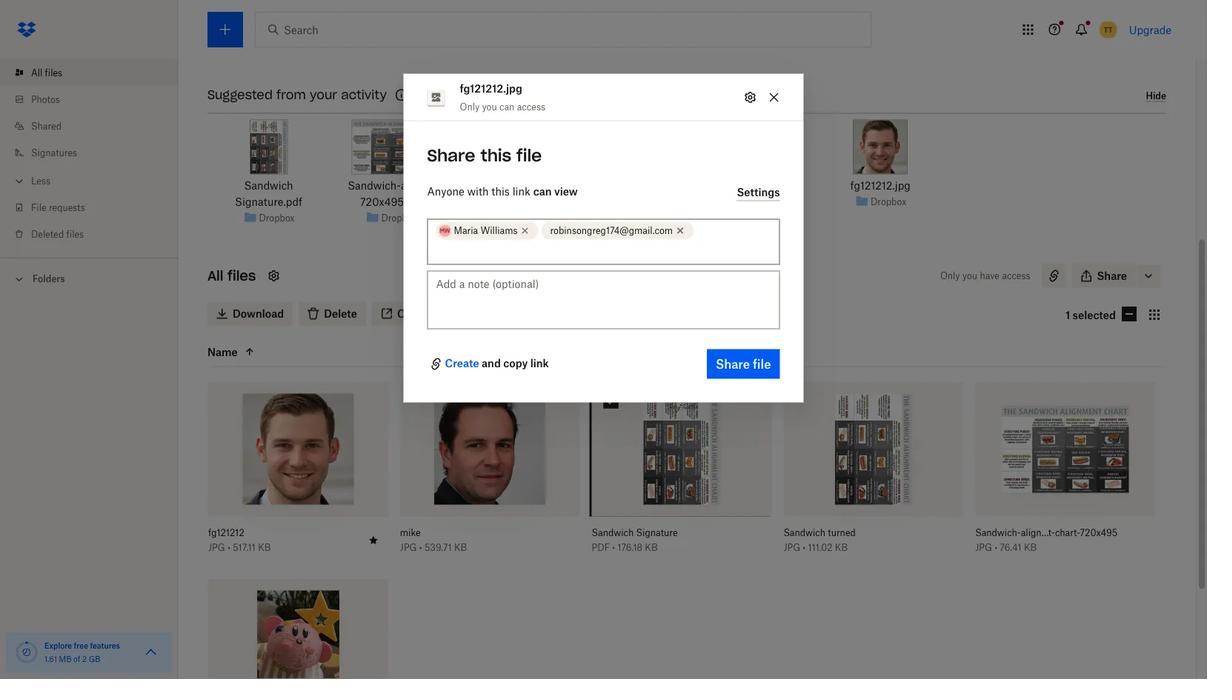 Task type: vqa. For each thing, say whether or not it's contained in the screenshot.
Backup to the top
no



Task type: locate. For each thing, give the bounding box(es) containing it.
sandwich- inside sandwich-alig…t- 720x495.jpg
[[348, 180, 401, 192]]

dropbox down am.png
[[504, 213, 539, 224]]

sandwich inside sandwich signature.pdf
[[244, 180, 293, 192]]

sandwich- inside sandwich-align…t-chart-720x495 jpg • 76.41 kb
[[975, 528, 1021, 539]]

only
[[460, 102, 480, 113], [940, 271, 960, 282]]

file, fg121212.jpg row
[[208, 382, 388, 565]]

/screenshot 2023-08-18 at 9.48.36 am.png image
[[493, 120, 534, 175]]

deleted files link
[[12, 221, 178, 248]]

• left 539.71
[[419, 543, 422, 554]]

only up share this file
[[460, 102, 480, 113]]

sandwich up signature.pdf
[[244, 180, 293, 192]]

this
[[481, 145, 512, 166], [492, 185, 510, 198]]

dropbox for sandwich-alig…t- 720x495.jpg
[[381, 213, 417, 224]]

0 vertical spatial link
[[513, 185, 531, 198]]

all files
[[31, 67, 62, 78], [208, 268, 256, 285]]

upgrade
[[1129, 23, 1172, 36]]

kb inside fg121212 jpg • 517.11 kb
[[258, 543, 271, 554]]

access right have
[[1002, 271, 1031, 282]]

kb down mike button at left
[[454, 543, 467, 554]]

• right 'pdf'
[[612, 543, 615, 554]]

file, sandwich-alignment-chart-720x495.jpg row
[[975, 382, 1155, 565]]

can left view
[[533, 185, 552, 198]]

less image
[[12, 174, 27, 189]]

dropbox down 720x495.jpg
[[381, 213, 417, 224]]

1 horizontal spatial can
[[533, 185, 552, 198]]

anyone with this link can view
[[427, 185, 578, 198]]

1 vertical spatial you
[[963, 271, 978, 282]]

sandwich
[[244, 180, 293, 192], [592, 528, 634, 539], [784, 528, 826, 539]]

• inside sandwich signature pdf • 176.18 kb
[[612, 543, 615, 554]]

file, screenshot 2023-08-18 at 9.48.36 am.png row
[[208, 580, 388, 680]]

2 horizontal spatial files
[[227, 268, 256, 285]]

jpg inside "sandwich turned jpg • 111.02 kb"
[[784, 543, 800, 554]]

files for all files link
[[45, 67, 62, 78]]

dropbox
[[749, 196, 784, 208], [871, 196, 907, 208], [259, 213, 295, 224], [381, 213, 417, 224], [504, 213, 539, 224]]

3 jpg from the left
[[784, 543, 800, 554]]

share file
[[716, 357, 771, 371]]

folders button
[[0, 268, 178, 289]]

dropbox down the mike.jpg link at the top right
[[749, 196, 784, 208]]

dropbox down signature.pdf
[[259, 213, 295, 224]]

kb
[[258, 543, 271, 554], [454, 543, 467, 554], [645, 543, 658, 554], [835, 543, 848, 554], [1024, 543, 1037, 554]]

link for copy
[[530, 357, 549, 370]]

fg121212 jpg • 517.11 kb
[[208, 528, 271, 554]]

0 vertical spatial files
[[45, 67, 62, 78]]

0 vertical spatial you
[[482, 102, 497, 113]]

sandwich- for align…t-
[[975, 528, 1021, 539]]

dropbox link down fg121212.jpg link
[[871, 195, 907, 209]]

fg121212.jpg inside fg121212.jpg only you can access
[[460, 82, 522, 95]]

features
[[90, 641, 120, 651]]

dropbox for sandwich signature.pdf
[[259, 213, 295, 224]]

1 jpg from the left
[[208, 543, 225, 554]]

only left have
[[940, 271, 960, 282]]

20…8.36
[[521, 180, 564, 192]]

1 vertical spatial link
[[530, 357, 549, 370]]

kb down align…t-
[[1024, 543, 1037, 554]]

kb inside mike jpg • 539.71 kb
[[454, 543, 467, 554]]

all files list item
[[0, 59, 178, 86]]

sandwich up 'pdf'
[[592, 528, 634, 539]]

1 vertical spatial sandwich-
[[975, 528, 1021, 539]]

1 horizontal spatial fg121212.jpg
[[850, 180, 911, 192]]

2 • from the left
[[419, 543, 422, 554]]

1 vertical spatial files
[[66, 229, 84, 240]]

share inside button
[[716, 357, 750, 371]]

1 vertical spatial can
[[533, 185, 552, 198]]

jpg
[[208, 543, 225, 554], [400, 543, 417, 554], [784, 543, 800, 554], [975, 543, 992, 554]]

0 horizontal spatial share
[[427, 145, 476, 166]]

access inside fg121212.jpg only you can access
[[517, 102, 545, 113]]

kb inside sandwich signature pdf • 176.18 kb
[[645, 543, 658, 554]]

shared
[[31, 120, 62, 132]]

can
[[500, 102, 515, 113], [533, 185, 552, 198]]

1 vertical spatial file
[[753, 357, 771, 371]]

• inside fg121212 jpg • 517.11 kb
[[227, 543, 230, 554]]

sandwich inside sandwich signature pdf • 176.18 kb
[[592, 528, 634, 539]]

5 kb from the left
[[1024, 543, 1037, 554]]

dropbox down fg121212.jpg link
[[871, 196, 907, 208]]

2 jpg from the left
[[400, 543, 417, 554]]

jpg inside sandwich-align…t-chart-720x495 jpg • 76.41 kb
[[975, 543, 992, 554]]

fg121212.jpg link
[[850, 178, 911, 194]]

requests
[[49, 202, 85, 213]]

copy
[[503, 357, 528, 370]]

sandwich up 111.02
[[784, 528, 826, 539]]

share for share
[[1097, 270, 1127, 283]]

1
[[1066, 309, 1070, 322]]

1 horizontal spatial file
[[753, 357, 771, 371]]

0 horizontal spatial fg121212.jpg
[[460, 82, 522, 95]]

fg121212 button
[[208, 528, 356, 540]]

3 • from the left
[[612, 543, 615, 554]]

jpg down mike
[[400, 543, 417, 554]]

1 horizontal spatial share
[[716, 357, 750, 371]]

sandwich-align…t-chart-720x495 jpg • 76.41 kb
[[975, 528, 1118, 554]]

1 vertical spatial all
[[208, 268, 223, 285]]

fg121212
[[208, 528, 244, 539]]

files
[[45, 67, 62, 78], [66, 229, 84, 240], [227, 268, 256, 285]]

0 vertical spatial all
[[31, 67, 42, 78]]

fg121212.jpg up /screenshot 2023-08-18 at 9.48.36 am.png image
[[460, 82, 522, 95]]

files inside "deleted files" link
[[66, 229, 84, 240]]

0 vertical spatial fg121212.jpg
[[460, 82, 522, 95]]

5 • from the left
[[995, 543, 998, 554]]

gb
[[89, 655, 100, 664]]

4 kb from the left
[[835, 543, 848, 554]]

0 horizontal spatial you
[[482, 102, 497, 113]]

access
[[517, 102, 545, 113], [1002, 271, 1031, 282]]

1 horizontal spatial access
[[1002, 271, 1031, 282]]

deleted files
[[31, 229, 84, 240]]

4 • from the left
[[803, 543, 806, 554]]

sandwich-
[[348, 180, 401, 192], [975, 528, 1021, 539]]

sandwich signature.pdf
[[235, 180, 302, 209]]

0 vertical spatial access
[[517, 102, 545, 113]]

files inside all files link
[[45, 67, 62, 78]]

quota usage element
[[15, 641, 39, 665]]

all inside list item
[[31, 67, 42, 78]]

sandwich- up 76.41
[[975, 528, 1021, 539]]

alig…t-
[[401, 180, 434, 192]]

0 horizontal spatial can
[[500, 102, 515, 113]]

0 horizontal spatial file
[[517, 145, 542, 166]]

0 vertical spatial only
[[460, 102, 480, 113]]

can inside fg121212.jpg only you can access
[[500, 102, 515, 113]]

• left 76.41
[[995, 543, 998, 554]]

dropbox link down the mike.jpg link at the top right
[[749, 195, 784, 209]]

dropbox link
[[749, 195, 784, 209], [871, 195, 907, 209], [259, 211, 295, 226], [381, 211, 417, 226], [504, 211, 539, 226]]

kb down turned at the right of the page
[[835, 543, 848, 554]]

• down fg121212
[[227, 543, 230, 554]]

/sandwich turned.jpg image
[[617, 120, 655, 175]]

share inside button
[[1097, 270, 1127, 283]]

you up /screenshot 2023-08-18 at 9.48.36 am.png image
[[482, 102, 497, 113]]

create and copy link
[[445, 357, 549, 370]]

2 kb from the left
[[454, 543, 467, 554]]

turned
[[828, 528, 856, 539]]

sandwich signature button
[[592, 528, 739, 540]]

1 horizontal spatial files
[[66, 229, 84, 240]]

robinsongreg174@gmail.com
[[550, 225, 673, 237]]

file
[[517, 145, 542, 166], [753, 357, 771, 371]]

2 horizontal spatial share
[[1097, 270, 1127, 283]]

list
[[0, 50, 178, 258]]

Add a note (optional) text field
[[427, 271, 780, 330]]

1 horizontal spatial sandwich
[[592, 528, 634, 539]]

sandwich- up 720x495.jpg
[[348, 180, 401, 192]]

jpg left 111.02
[[784, 543, 800, 554]]

mb
[[59, 655, 71, 664]]

/fg121212.jpg image
[[853, 120, 908, 175]]

mw
[[440, 227, 450, 235]]

2 vertical spatial files
[[227, 268, 256, 285]]

sharing modal dialog
[[404, 74, 804, 522]]

dropbox link down am.png
[[504, 211, 539, 226]]

dropbox for fg121212.jpg
[[871, 196, 907, 208]]

0 vertical spatial can
[[500, 102, 515, 113]]

None text field
[[436, 246, 771, 262]]

mike.jpg
[[737, 180, 779, 192]]

1 vertical spatial fg121212.jpg
[[850, 180, 911, 192]]

0 vertical spatial share
[[427, 145, 476, 166]]

1.61
[[44, 655, 57, 664]]

sandwich signature pdf • 176.18 kb
[[592, 528, 678, 554]]

0 horizontal spatial sandwich
[[244, 180, 293, 192]]

dropbox link down signature.pdf
[[259, 211, 295, 226]]

file inside button
[[753, 357, 771, 371]]

you left have
[[963, 271, 978, 282]]

sandwich inside "sandwich turned jpg • 111.02 kb"
[[784, 528, 826, 539]]

all
[[31, 67, 42, 78], [208, 268, 223, 285]]

2 horizontal spatial sandwich
[[784, 528, 826, 539]]

file, sandwich signature.pdf row
[[592, 382, 772, 565]]

sandwich- for alig…t-
[[348, 180, 401, 192]]

dropbox link down 720x495.jpg
[[381, 211, 417, 226]]

0 vertical spatial all files
[[31, 67, 62, 78]]

0 horizontal spatial sandwich-
[[348, 180, 401, 192]]

fg121212.jpg down /fg121212.jpg image
[[850, 180, 911, 192]]

jpg left 76.41
[[975, 543, 992, 554]]

view
[[554, 185, 578, 198]]

settings
[[737, 186, 780, 198]]

1 horizontal spatial you
[[963, 271, 978, 282]]

you
[[482, 102, 497, 113], [963, 271, 978, 282]]

0 horizontal spatial only
[[460, 102, 480, 113]]

0 horizontal spatial access
[[517, 102, 545, 113]]

1 kb from the left
[[258, 543, 271, 554]]

jpg down fg121212
[[208, 543, 225, 554]]

1 • from the left
[[227, 543, 230, 554]]

mw maria williams
[[440, 225, 518, 237]]

sandwich turned button
[[784, 528, 931, 540]]

0 horizontal spatial files
[[45, 67, 62, 78]]

sandwich for sandwich signature.pdf
[[244, 180, 293, 192]]

kb down signature
[[645, 543, 658, 554]]

upgrade link
[[1129, 23, 1172, 36]]

1 vertical spatial all files
[[208, 268, 256, 285]]

0 vertical spatial sandwich-
[[348, 180, 401, 192]]

photos link
[[12, 86, 178, 113]]

suggested
[[208, 88, 273, 103]]

dropbox link for mike.jpg
[[749, 195, 784, 209]]

0 horizontal spatial all
[[31, 67, 42, 78]]

dropbox link for screenshot 20…8.36 am.png
[[504, 211, 539, 226]]

access up /screenshot 2023-08-18 at 9.48.36 am.png image
[[517, 102, 545, 113]]

dropbox link for sandwich-alig…t- 720x495.jpg
[[381, 211, 417, 226]]

1 horizontal spatial sandwich-
[[975, 528, 1021, 539]]

kb right 517.11
[[258, 543, 271, 554]]

1 vertical spatial only
[[940, 271, 960, 282]]

file
[[31, 202, 46, 213]]

link
[[513, 185, 531, 198], [530, 357, 549, 370]]

with
[[467, 185, 489, 198]]

share for share file
[[716, 357, 750, 371]]

4 jpg from the left
[[975, 543, 992, 554]]

3 kb from the left
[[645, 543, 658, 554]]

1 vertical spatial share
[[1097, 270, 1127, 283]]

2 vertical spatial share
[[716, 357, 750, 371]]

0 horizontal spatial all files
[[31, 67, 62, 78]]

name
[[208, 346, 238, 359]]

can up /screenshot 2023-08-18 at 9.48.36 am.png image
[[500, 102, 515, 113]]

720x495.jpg
[[360, 196, 422, 209]]

anyone
[[427, 185, 464, 198]]

• left 111.02
[[803, 543, 806, 554]]

1 vertical spatial this
[[492, 185, 510, 198]]

all files link
[[12, 59, 178, 86]]



Task type: describe. For each thing, give the bounding box(es) containing it.
all files inside list item
[[31, 67, 62, 78]]

dropbox image
[[12, 15, 42, 44]]

kb inside "sandwich turned jpg • 111.02 kb"
[[835, 543, 848, 554]]

free
[[74, 641, 88, 651]]

selected
[[1073, 309, 1116, 322]]

of
[[73, 655, 80, 664]]

folders
[[33, 273, 65, 285]]

pdf
[[592, 543, 610, 554]]

• inside "sandwich turned jpg • 111.02 kb"
[[803, 543, 806, 554]]

sandwich-alig…t- 720x495.jpg link
[[337, 178, 445, 211]]

share file button
[[707, 350, 780, 379]]

list containing all files
[[0, 50, 178, 258]]

0 vertical spatial this
[[481, 145, 512, 166]]

signature
[[636, 528, 678, 539]]

1 horizontal spatial all files
[[208, 268, 256, 285]]

mike jpg • 539.71 kb
[[400, 528, 467, 554]]

fg121212.jpg for fg121212.jpg
[[850, 180, 911, 192]]

from
[[276, 88, 306, 103]]

76.41
[[1000, 543, 1022, 554]]

sandwich-alig…t- 720x495.jpg
[[348, 180, 434, 209]]

and
[[482, 357, 501, 370]]

share for share this file
[[427, 145, 476, 166]]

176.18
[[618, 543, 643, 554]]

photos
[[31, 94, 60, 105]]

you inside fg121212.jpg only you can access
[[482, 102, 497, 113]]

activity
[[341, 88, 387, 103]]

robinsongreg174@gmail.com button
[[541, 222, 694, 240]]

1 vertical spatial access
[[1002, 271, 1031, 282]]

mike button
[[400, 528, 547, 540]]

111.02
[[808, 543, 833, 554]]

files for "deleted files" link at top left
[[66, 229, 84, 240]]

file requests
[[31, 202, 85, 213]]

1 horizontal spatial all
[[208, 268, 223, 285]]

align…t-
[[1021, 528, 1055, 539]]

signatures link
[[12, 139, 178, 166]]

less
[[31, 175, 50, 186]]

mike.jpg link
[[737, 178, 779, 194]]

share button
[[1072, 265, 1136, 288]]

sandwich signature.pdf link
[[215, 178, 322, 211]]

your
[[310, 88, 337, 103]]

name button
[[208, 344, 332, 361]]

dropbox for screenshot 20…8.36 am.png
[[504, 213, 539, 224]]

deleted
[[31, 229, 64, 240]]

dropbox link for sandwich signature.pdf
[[259, 211, 295, 226]]

only you have access
[[940, 271, 1031, 282]]

williams
[[481, 225, 518, 237]]

1 horizontal spatial only
[[940, 271, 960, 282]]

/sandwich alignment chart 720x495.jpg image
[[352, 120, 431, 175]]

jpg inside mike jpg • 539.71 kb
[[400, 543, 417, 554]]

sandwich turned jpg • 111.02 kb
[[784, 528, 856, 554]]

share this file
[[427, 145, 542, 166]]

2
[[82, 655, 87, 664]]

screenshot 20…8.36 am.png link
[[460, 178, 567, 211]]

517.11
[[233, 543, 256, 554]]

chart-
[[1055, 528, 1080, 539]]

file, mike.jpg row
[[400, 382, 580, 565]]

dropbox for mike.jpg
[[749, 196, 784, 208]]

fg121212.jpg only you can access
[[460, 82, 545, 113]]

mike
[[400, 528, 421, 539]]

dropbox link for fg121212.jpg
[[871, 195, 907, 209]]

/sandwich signature.pdf image
[[250, 120, 288, 175]]

0 vertical spatial file
[[517, 145, 542, 166]]

• inside mike jpg • 539.71 kb
[[419, 543, 422, 554]]

539.71
[[425, 543, 452, 554]]

settings button
[[737, 184, 780, 201]]

jpg inside fg121212 jpg • 517.11 kb
[[208, 543, 225, 554]]

maria
[[454, 225, 478, 237]]

explore free features 1.61 mb of 2 gb
[[44, 641, 120, 664]]

• inside sandwich-align…t-chart-720x495 jpg • 76.41 kb
[[995, 543, 998, 554]]

create
[[445, 357, 479, 370]]

shared link
[[12, 113, 178, 139]]

create link
[[445, 356, 479, 373]]

screenshot 20…8.36 am.png
[[463, 180, 564, 209]]

have
[[980, 271, 1000, 282]]

1 selected
[[1066, 309, 1116, 322]]

only inside fg121212.jpg only you can access
[[460, 102, 480, 113]]

screenshot
[[463, 180, 518, 192]]

720x495
[[1080, 528, 1118, 539]]

explore
[[44, 641, 72, 651]]

kb inside sandwich-align…t-chart-720x495 jpg • 76.41 kb
[[1024, 543, 1037, 554]]

sandwich for sandwich signature pdf • 176.18 kb
[[592, 528, 634, 539]]

link for this
[[513, 185, 531, 198]]

file requests link
[[12, 194, 178, 221]]

fg121212.jpg for fg121212.jpg only you can access
[[460, 82, 522, 95]]

suggested from your activity
[[208, 88, 387, 103]]

/mike.jpg image
[[731, 120, 786, 175]]

sandwich for sandwich turned jpg • 111.02 kb
[[784, 528, 826, 539]]

sandwich-align…t-chart-720x495 button
[[975, 528, 1123, 540]]

file, sandwich turned.jpg row
[[784, 382, 964, 565]]

am.png
[[494, 196, 533, 209]]

signature.pdf
[[235, 196, 302, 209]]

signatures
[[31, 147, 77, 158]]



